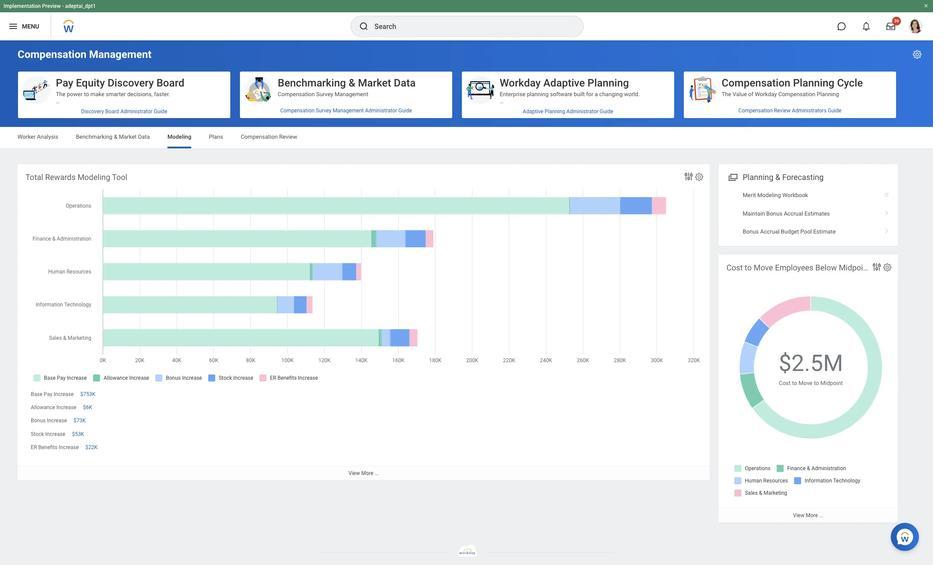 Task type: describe. For each thing, give the bounding box(es) containing it.
view for tool
[[349, 471, 360, 477]]

millions
[[56, 168, 76, 175]]

-
[[62, 3, 64, 9]]

to-
[[192, 168, 199, 175]]

guide for workday adaptive planning
[[600, 109, 613, 115]]

0 vertical spatial cost
[[727, 263, 743, 272]]

configure and view chart data image for total rewards modeling tool
[[683, 171, 694, 182]]

use
[[203, 253, 212, 259]]

0 vertical spatial adaptive
[[543, 77, 585, 89]]

workday up ability to plan & define strategy
[[755, 91, 777, 98]]

compensation review administrators guide link
[[684, 104, 896, 117]]

bonus increase
[[31, 418, 67, 424]]

time
[[734, 182, 747, 189]]

compensation survey management administrator guide link
[[240, 104, 452, 117]]

bonus accrual budget pool estimate
[[743, 229, 836, 235]]

language
[[109, 161, 132, 168]]

inbox large image
[[886, 22, 895, 31]]

1 horizontal spatial pay
[[56, 77, 73, 89]]

& up "compensation survey management administrator guide"
[[349, 77, 355, 89]]

equity
[[76, 77, 105, 89]]

applications
[[159, 253, 190, 259]]

get
[[122, 112, 130, 119]]

respond
[[806, 182, 828, 189]]

view more ... for tool
[[349, 471, 379, 477]]

2 vertical spatial for
[[75, 253, 82, 259]]

... for employees
[[819, 513, 823, 519]]

decisions.
[[198, 119, 224, 126]]

forecasting
[[782, 173, 824, 182]]

merit
[[743, 192, 756, 199]]

adaptive inside adaptive planning administrator guide link
[[523, 109, 543, 115]]

management for compensation survey management administrator guide
[[333, 108, 364, 114]]

0 vertical spatial accrual
[[784, 210, 803, 217]]

profile logan mcneil image
[[908, 19, 923, 35]]

chevron right image
[[881, 225, 893, 234]]

augmented
[[56, 147, 85, 154]]

data—you have tons of it, but how do you make sense of it? workday makes it easy to get a complete picture of your finances, people, and operations so you can make more informed decisions.
[[56, 105, 224, 126]]

administrator for pay equity discovery board
[[120, 109, 152, 115]]

cost to move employees below midpoint to midpoint
[[727, 263, 912, 272]]

view for employees
[[793, 513, 804, 519]]

merit modeling workbook
[[743, 192, 808, 199]]

workday up the enterprise
[[500, 77, 541, 89]]

hoc
[[91, 253, 101, 259]]

1 horizontal spatial you
[[151, 105, 160, 112]]

legacy
[[81, 203, 98, 210]]

estimate
[[813, 229, 836, 235]]

party
[[56, 203, 69, 210]]

configure this page image
[[912, 49, 923, 60]]

benefits for business
[[302, 168, 323, 175]]

cost to move employees below midpoint to midpoint element
[[719, 255, 912, 523]]

0 vertical spatial management
[[89, 48, 152, 61]]

and up data,
[[133, 196, 143, 203]]

have
[[83, 105, 95, 112]]

intelligent
[[64, 189, 89, 196]]

management for compensation survey management
[[335, 91, 368, 98]]

review for compensation review
[[279, 134, 297, 140]]

compensation for compensation planning cycle
[[722, 77, 790, 89]]

0 horizontal spatial benchmarking
[[76, 134, 112, 140]]

$2.5m cost to move to midpoint
[[779, 350, 843, 387]]

an
[[56, 189, 63, 196]]

compensation for compensation survey management administrator guide
[[280, 108, 315, 114]]

compensation for compensation review
[[241, 134, 278, 140]]

of left it,
[[109, 105, 114, 112]]

0 vertical spatial benchmarking
[[278, 77, 346, 89]]

0 vertical spatial a
[[595, 91, 598, 98]]

30 button
[[881, 17, 901, 36]]

$22k
[[85, 445, 98, 451]]

consistent
[[61, 239, 88, 245]]

detection,
[[125, 154, 150, 161]]

0 horizontal spatial discovery
[[81, 109, 104, 115]]

easy
[[102, 112, 114, 119]]

a
[[56, 239, 60, 245]]

1 horizontal spatial the
[[149, 253, 157, 259]]

bonus for accrual
[[743, 229, 759, 235]]

flexibility
[[722, 147, 745, 154]]

$2.5m
[[779, 350, 843, 377]]

data inside tab list
[[138, 134, 150, 140]]

budget
[[781, 229, 799, 235]]

menu
[[22, 23, 39, 30]]

learning,
[[56, 161, 77, 168]]

simple-
[[174, 168, 192, 175]]

the value of workday compensation planning
[[722, 91, 839, 98]]

and left execute
[[799, 147, 809, 154]]

changes
[[775, 147, 798, 154]]

planning up insight
[[743, 173, 773, 182]]

1 horizontal spatial market
[[358, 77, 391, 89]]

your down consistent
[[68, 246, 79, 252]]

financial planning
[[500, 147, 546, 154]]

& inside tab list
[[114, 134, 117, 140]]

$2.5m button
[[779, 349, 844, 379]]

for for built
[[586, 91, 593, 98]]

third-
[[205, 196, 218, 203]]

cycle
[[837, 77, 863, 89]]

to inside data—you have tons of it, but how do you make sense of it? workday makes it easy to get a complete picture of your finances, people, and operations so you can make more informed decisions.
[[115, 112, 121, 119]]

single
[[134, 210, 149, 217]]

data inside augmented analytics to answer your questions. workday combines pattern detection, graph processing, machine learning, and natural language generation to search through millions of data points, and surface insights in simple-to- understand stories.
[[84, 168, 95, 175]]

2 horizontal spatial modeling
[[757, 192, 781, 199]]

and down the combines
[[79, 161, 88, 168]]

and inside data—you have tons of it, but how do you make sense of it? workday makes it easy to get a complete picture of your finances, people, and operations so you can make more informed decisions.
[[75, 119, 85, 126]]

the for pay equity discovery board
[[56, 91, 65, 98]]

compensation for compensation management
[[18, 48, 86, 61]]

menu banner
[[0, 0, 933, 40]]

worker analysis
[[18, 134, 58, 140]]

sensitive
[[130, 260, 152, 266]]

compensation down compensation planning cycle
[[778, 91, 815, 98]]

view more ... link for tool
[[18, 466, 710, 481]]

bring
[[65, 196, 78, 203]]

$2.5m main content
[[0, 40, 933, 531]]

increase down the "$53k"
[[59, 445, 79, 451]]

adaptive planning administrator guide
[[523, 109, 613, 115]]

chevron right image
[[881, 207, 893, 216]]

finances,
[[199, 112, 222, 119]]

1 vertical spatial board
[[105, 109, 119, 115]]

model
[[110, 239, 126, 245]]

maintain
[[743, 210, 765, 217]]

1 horizontal spatial benchmarking & market data
[[278, 77, 416, 89]]

within
[[133, 253, 148, 259]]

Search Workday  search field
[[374, 17, 565, 36]]

sales planning
[[500, 246, 537, 252]]

core.
[[103, 189, 116, 196]]

benchmarking & market data inside tab list
[[76, 134, 150, 140]]

the for compensation planning cycle
[[722, 91, 731, 98]]

your inside data—you have tons of it, but how do you make sense of it? workday makes it easy to get a complete picture of your finances, people, and operations so you can make more informed decisions.
[[187, 112, 198, 119]]

quickly
[[831, 147, 850, 154]]

increase up allowance increase
[[54, 392, 74, 398]]

increase for bonus increase
[[47, 418, 67, 424]]

planning up changing on the right top of page
[[588, 77, 629, 89]]

1 horizontal spatial administrator
[[365, 108, 397, 114]]

planning right workforce
[[527, 196, 549, 203]]

data,
[[128, 203, 141, 210]]

increase for allowance increase
[[56, 405, 76, 411]]

0 vertical spatial the
[[98, 246, 106, 252]]

$753k
[[80, 392, 95, 398]]

survey for compensation survey management
[[316, 91, 333, 98]]

1 horizontal spatial discovery
[[108, 77, 154, 89]]

configure and view chart data image for cost to move employees below midpoint to midpoint
[[872, 262, 882, 272]]

is?
[[297, 105, 304, 112]]

an intelligent data core. we bring everything—financial and workforce transactions, third- party and legacy application data, budgets and plans, peer benchmarks, and more—into a single system.
[[56, 189, 218, 217]]

guide for compensation planning cycle
[[828, 108, 842, 114]]

0 horizontal spatial they
[[154, 246, 165, 252]]

menu group image
[[727, 171, 738, 183]]

questions.
[[149, 147, 176, 154]]

compensation for compensation review administrators guide
[[739, 108, 773, 114]]

manage
[[753, 147, 774, 154]]

real
[[722, 182, 733, 189]]

analytics
[[87, 147, 109, 154]]

count
[[94, 260, 108, 266]]

your down all
[[117, 260, 128, 266]]

implementation preview -   adeptai_dpt1
[[4, 3, 96, 9]]

strategy
[[780, 105, 801, 112]]

surface
[[126, 168, 145, 175]]

menu button
[[0, 12, 51, 40]]

configure cost to move employees below midpoint to midpoint image
[[883, 263, 892, 272]]

with
[[180, 246, 191, 252]]

of inside augmented analytics to answer your questions. workday combines pattern detection, graph processing, machine learning, and natural language generation to search through millions of data points, and surface insights in simple-to- understand stories.
[[77, 168, 82, 175]]

plans,
[[175, 203, 190, 210]]

0 vertical spatial bonus
[[766, 210, 782, 217]]

stories.
[[86, 175, 105, 182]]

boards
[[56, 253, 73, 259]]

guide for pay equity discovery board
[[154, 109, 167, 115]]

for for model
[[128, 239, 135, 245]]

$73k button
[[74, 418, 87, 425]]

the power to make smarter decisions, faster.
[[56, 91, 170, 98]]

through
[[187, 161, 206, 168]]

total rewards modeling tool
[[25, 173, 127, 182]]

view more ... link for employees
[[719, 509, 898, 523]]

data—you
[[56, 105, 81, 112]]

0 horizontal spatial market
[[119, 134, 137, 140]]



Task type: locate. For each thing, give the bounding box(es) containing it.
0 vertical spatial more
[[361, 471, 373, 477]]

preview
[[42, 3, 61, 9]]

enterprise planning software built for a changing world.
[[500, 91, 640, 98]]

discovery
[[192, 246, 217, 252]]

discovery up decisions,
[[108, 77, 154, 89]]

survey down compensation survey management
[[316, 108, 331, 114]]

bonus down the maintain
[[743, 229, 759, 235]]

list containing merit modeling workbook
[[719, 186, 898, 241]]

0 horizontal spatial view
[[349, 471, 360, 477]]

0 vertical spatial configure and view chart data image
[[683, 171, 694, 182]]

the down security
[[98, 246, 106, 252]]

list
[[719, 186, 898, 241]]

pay right base
[[44, 392, 52, 398]]

2 horizontal spatial administrator
[[566, 109, 598, 115]]

... inside total rewards modeling tool element
[[375, 471, 379, 477]]

30
[[894, 18, 899, 23]]

view more ... inside cost to move employees below midpoint to midpoint element
[[793, 513, 823, 519]]

0 vertical spatial data
[[84, 168, 95, 175]]

0 vertical spatial make
[[90, 91, 104, 98]]

1 vertical spatial cost
[[779, 380, 791, 387]]

pattern
[[106, 154, 124, 161]]

... for tool
[[375, 471, 379, 477]]

1 horizontal spatial benchmarking
[[278, 77, 346, 89]]

1 vertical spatial ...
[[819, 513, 823, 519]]

0 horizontal spatial view more ...
[[349, 471, 379, 477]]

0 vertical spatial survey
[[316, 91, 333, 98]]

1 vertical spatial more
[[806, 513, 818, 519]]

adaptive down planning
[[523, 109, 543, 115]]

0 horizontal spatial configure and view chart data image
[[683, 171, 694, 182]]

compensation down what
[[241, 134, 278, 140]]

move inside "$2.5m cost to move to midpoint"
[[799, 380, 813, 387]]

and down language
[[115, 168, 124, 175]]

0 horizontal spatial more
[[361, 471, 373, 477]]

compensation planning cycle
[[722, 77, 863, 89]]

modeling down natural
[[78, 173, 110, 182]]

of down sense
[[180, 112, 185, 119]]

configure and view chart data image left configure total rewards modeling tool image
[[683, 171, 694, 182]]

on
[[110, 260, 116, 266]]

picture
[[161, 112, 179, 119]]

increase up er benefits increase
[[45, 431, 65, 438]]

bonus inside total rewards modeling tool element
[[31, 418, 46, 424]]

0 vertical spatial modeling
[[167, 134, 191, 140]]

0 horizontal spatial ...
[[375, 471, 379, 477]]

0 horizontal spatial you
[[122, 119, 131, 126]]

1 horizontal spatial data
[[394, 77, 416, 89]]

benchmarking & market data
[[278, 77, 416, 89], [76, 134, 150, 140]]

1 horizontal spatial modeling
[[167, 134, 191, 140]]

planning down 'software'
[[545, 109, 565, 115]]

workday down data—you
[[56, 112, 78, 119]]

0 horizontal spatial board
[[105, 109, 119, 115]]

benefits inside total rewards modeling tool element
[[38, 445, 57, 451]]

1 vertical spatial adaptive
[[523, 109, 543, 115]]

1 horizontal spatial the
[[722, 91, 731, 98]]

midpoint inside "$2.5m cost to move to midpoint"
[[820, 380, 843, 387]]

a inside data—you have tons of it, but how do you make sense of it? workday makes it easy to get a complete picture of your finances, people, and operations so you can make more informed decisions.
[[131, 112, 135, 119]]

1 horizontal spatial view more ...
[[793, 513, 823, 519]]

more for tool
[[361, 471, 373, 477]]

pay inside total rewards modeling tool element
[[44, 392, 52, 398]]

1 horizontal spatial cost
[[779, 380, 791, 387]]

a down data,
[[129, 210, 132, 217]]

view inside cost to move employees below midpoint to midpoint element
[[793, 513, 804, 519]]

administrator
[[365, 108, 397, 114], [120, 109, 152, 115], [566, 109, 598, 115]]

combines
[[79, 154, 104, 161]]

the right within at the top
[[149, 253, 157, 259]]

you down get
[[122, 119, 131, 126]]

view more ... inside total rewards modeling tool element
[[349, 471, 379, 477]]

and down makes
[[75, 119, 85, 126]]

total rewards modeling tool element
[[18, 164, 710, 481]]

data up stories.
[[84, 168, 95, 175]]

benefits for er
[[38, 445, 57, 451]]

complete
[[136, 112, 160, 119]]

secure.
[[193, 260, 212, 266]]

planning inside adaptive planning administrator guide link
[[545, 109, 565, 115]]

0 vertical spatial for
[[586, 91, 593, 98]]

1 vertical spatial benchmarking
[[76, 134, 112, 140]]

your inside augmented analytics to answer your questions. workday combines pattern detection, graph processing, machine learning, and natural language generation to search through millions of data points, and surface insights in simple-to- understand stories.
[[137, 147, 148, 154]]

data up everything—financial
[[90, 189, 102, 196]]

analysis
[[37, 134, 58, 140]]

more inside total rewards modeling tool element
[[361, 471, 373, 477]]

increase down allowance increase
[[47, 418, 67, 424]]

$22k button
[[85, 444, 99, 451]]

system.
[[150, 210, 170, 217]]

1 vertical spatial a
[[131, 112, 135, 119]]

below
[[815, 263, 837, 272]]

0 vertical spatial data
[[394, 77, 416, 89]]

0 vertical spatial benchmarking & market data
[[278, 77, 416, 89]]

software
[[550, 91, 572, 98]]

0 horizontal spatial cost
[[727, 263, 743, 272]]

makes
[[79, 112, 96, 119]]

1 vertical spatial market
[[119, 134, 137, 140]]

tons
[[96, 105, 107, 112]]

your up detection,
[[137, 147, 148, 154]]

ext link image
[[884, 189, 893, 198]]

allowance increase
[[31, 405, 76, 411]]

1 horizontal spatial benefits
[[302, 168, 323, 175]]

market up "compensation survey management administrator guide"
[[358, 77, 391, 89]]

1 horizontal spatial make
[[144, 119, 158, 126]]

you right the do
[[151, 105, 160, 112]]

workday inside augmented analytics to answer your questions. workday combines pattern detection, graph processing, machine learning, and natural language generation to search through millions of data points, and surface insights in simple-to- understand stories.
[[56, 154, 78, 161]]

1 vertical spatial data
[[90, 189, 102, 196]]

of left it?
[[193, 105, 198, 112]]

compensation for compensation survey management
[[278, 91, 315, 98]]

data inside a consistent security model for self-service. give your teams the granular reporting they need with discovery boards for ad hoc analysis, all within the applications they use every day. and count on your sensitive data remaining secure.
[[154, 260, 165, 266]]

0 horizontal spatial for
[[75, 253, 82, 259]]

1 vertical spatial modeling
[[78, 173, 110, 182]]

2 vertical spatial management
[[333, 108, 364, 114]]

value
[[733, 91, 747, 98]]

maintain bonus accrual estimates link
[[719, 205, 898, 223]]

data inside an intelligent data core. we bring everything—financial and workforce transactions, third- party and legacy application data, budgets and plans, peer benchmarks, and more—into a single system.
[[90, 189, 102, 196]]

pool
[[800, 229, 812, 235]]

& up real time insight to analyze and respond
[[775, 173, 780, 182]]

1 vertical spatial discovery
[[81, 109, 104, 115]]

bonus up stock
[[31, 418, 46, 424]]

data down applications
[[154, 260, 165, 266]]

1 horizontal spatial more
[[806, 513, 818, 519]]

& down so
[[114, 134, 117, 140]]

it,
[[115, 105, 120, 112]]

planning
[[527, 91, 549, 98]]

compensation down menu
[[18, 48, 86, 61]]

a
[[595, 91, 598, 98], [131, 112, 135, 119], [129, 210, 132, 217]]

midpoint right the below
[[839, 263, 870, 272]]

view inside total rewards modeling tool element
[[349, 471, 360, 477]]

administrator for workday adaptive planning
[[566, 109, 598, 115]]

increase
[[54, 392, 74, 398], [56, 405, 76, 411], [47, 418, 67, 424], [45, 431, 65, 438], [59, 445, 79, 451]]

0 horizontal spatial move
[[754, 263, 773, 272]]

workforce
[[144, 196, 169, 203]]

justify image
[[8, 21, 18, 32]]

of
[[748, 91, 754, 98], [109, 105, 114, 112], [193, 105, 198, 112], [180, 112, 185, 119], [77, 168, 82, 175]]

0 vertical spatial view
[[349, 471, 360, 477]]

make down 'complete'
[[144, 119, 158, 126]]

configure total rewards modeling tool image
[[694, 172, 704, 182]]

modeling down real time insight to analyze and respond
[[757, 192, 781, 199]]

cost inside "$2.5m cost to move to midpoint"
[[779, 380, 791, 387]]

workforce
[[500, 196, 526, 203]]

1 horizontal spatial ...
[[819, 513, 823, 519]]

...
[[375, 471, 379, 477], [819, 513, 823, 519]]

they up secure. at the left top
[[191, 253, 202, 259]]

benchmarking & market data up compensation survey management
[[278, 77, 416, 89]]

accrual left budget
[[760, 229, 780, 235]]

tab list inside $2.5m main content
[[9, 127, 924, 149]]

service.
[[147, 239, 167, 245]]

make down equity
[[90, 91, 104, 98]]

review down what it is?
[[279, 134, 297, 140]]

and down legacy
[[90, 210, 99, 217]]

modeling down informed
[[167, 134, 191, 140]]

what
[[278, 105, 291, 112]]

move left employees
[[754, 263, 773, 272]]

of up understand
[[77, 168, 82, 175]]

increase for stock increase
[[45, 431, 65, 438]]

workbook
[[782, 192, 808, 199]]

do
[[143, 105, 149, 112]]

configure and view chart data image inside total rewards modeling tool element
[[683, 171, 694, 182]]

a right get
[[131, 112, 135, 119]]

insights
[[146, 168, 166, 175]]

increase up $73k
[[56, 405, 76, 411]]

for up day.
[[75, 253, 82, 259]]

2 vertical spatial modeling
[[757, 192, 781, 199]]

compensation management
[[18, 48, 152, 61]]

every
[[56, 260, 69, 266]]

more inside cost to move employees below midpoint to midpoint element
[[806, 513, 818, 519]]

bonus down merit modeling workbook
[[766, 210, 782, 217]]

configure and view chart data image inside cost to move employees below midpoint to midpoint element
[[872, 262, 882, 272]]

planning right "sales"
[[515, 246, 537, 252]]

benefits right business
[[302, 168, 323, 175]]

1 vertical spatial view more ... link
[[719, 509, 898, 523]]

power
[[67, 91, 83, 98]]

1 horizontal spatial configure and view chart data image
[[872, 262, 882, 272]]

planning up administrators
[[793, 77, 834, 89]]

market up answer
[[119, 134, 137, 140]]

0 horizontal spatial the
[[56, 91, 65, 98]]

midpoint for cost
[[839, 263, 870, 272]]

1 horizontal spatial for
[[128, 239, 135, 245]]

list inside $2.5m main content
[[719, 186, 898, 241]]

and up system.
[[164, 203, 174, 210]]

of right value
[[748, 91, 754, 98]]

1 vertical spatial data
[[138, 134, 150, 140]]

for left self-
[[128, 239, 135, 245]]

0 vertical spatial ...
[[375, 471, 379, 477]]

pay up power
[[56, 77, 73, 89]]

1 vertical spatial for
[[128, 239, 135, 245]]

& right plan
[[758, 105, 761, 112]]

real time insight to analyze and respond
[[722, 182, 828, 189]]

midpoint down chevron right icon
[[881, 263, 912, 272]]

and
[[82, 260, 92, 266]]

1 vertical spatial view more ...
[[793, 513, 823, 519]]

for right the built
[[586, 91, 593, 98]]

benchmarking up 'analytics'
[[76, 134, 112, 140]]

1 vertical spatial the
[[149, 253, 157, 259]]

2 vertical spatial make
[[144, 119, 158, 126]]

1 vertical spatial view
[[793, 513, 804, 519]]

view more ... link inside cost to move employees below midpoint to midpoint element
[[719, 509, 898, 523]]

it
[[292, 105, 296, 112]]

and down forecasting on the top right of the page
[[795, 182, 804, 189]]

0 vertical spatial review
[[774, 108, 791, 114]]

0 horizontal spatial the
[[98, 246, 106, 252]]

benchmarking & market data down so
[[76, 134, 150, 140]]

view more ... for employees
[[793, 513, 823, 519]]

search image
[[359, 21, 369, 32]]

1 vertical spatial survey
[[316, 108, 331, 114]]

review for compensation review administrators guide
[[774, 108, 791, 114]]

a inside an intelligent data core. we bring everything—financial and workforce transactions, third- party and legacy application data, budgets and plans, peer benchmarks, and more—into a single system.
[[129, 210, 132, 217]]

workday adaptive planning
[[500, 77, 629, 89]]

understand
[[56, 175, 85, 182]]

0 horizontal spatial view more ... link
[[18, 466, 710, 481]]

0 vertical spatial move
[[754, 263, 773, 272]]

pay equity discovery board
[[56, 77, 184, 89]]

adeptai_dpt1
[[65, 3, 96, 9]]

search
[[168, 161, 185, 168]]

bonus for increase
[[31, 418, 46, 424]]

the left power
[[56, 91, 65, 98]]

midpoint down $2.5m button
[[820, 380, 843, 387]]

make up picture
[[161, 105, 175, 112]]

survey for compensation survey management administrator guide
[[316, 108, 331, 114]]

0 vertical spatial benefits
[[302, 168, 323, 175]]

1 horizontal spatial accrual
[[784, 210, 803, 217]]

benchmarking up compensation survey management
[[278, 77, 346, 89]]

1 vertical spatial accrual
[[760, 229, 780, 235]]

1 the from the left
[[56, 91, 65, 98]]

the left value
[[722, 91, 731, 98]]

survey up "compensation survey management administrator guide"
[[316, 91, 333, 98]]

a consistent security model for self-service. give your teams the granular reporting they need with discovery boards for ad hoc analysis, all within the applications they use every day. and count on your sensitive data remaining secure.
[[56, 239, 217, 266]]

workday up learning,
[[56, 154, 78, 161]]

teams
[[81, 246, 97, 252]]

modeling
[[167, 134, 191, 140], [78, 173, 110, 182], [757, 192, 781, 199]]

peer
[[191, 203, 203, 210]]

sales
[[500, 246, 514, 252]]

1 vertical spatial move
[[799, 380, 813, 387]]

analysis,
[[102, 253, 124, 259]]

analyze
[[773, 182, 793, 189]]

tab list containing worker analysis
[[9, 127, 924, 149]]

how
[[131, 105, 141, 112]]

2 the from the left
[[722, 91, 731, 98]]

management up pay equity discovery board
[[89, 48, 152, 61]]

pay
[[56, 77, 73, 89], [44, 392, 52, 398]]

notifications large image
[[862, 22, 871, 31]]

the
[[56, 91, 65, 98], [722, 91, 731, 98]]

1 vertical spatial review
[[279, 134, 297, 140]]

0 horizontal spatial benchmarking & market data
[[76, 134, 150, 140]]

survey
[[316, 91, 333, 98], [316, 108, 331, 114]]

0 horizontal spatial administrator
[[120, 109, 152, 115]]

your up informed
[[187, 112, 198, 119]]

make
[[90, 91, 104, 98], [161, 105, 175, 112], [144, 119, 158, 126]]

machine
[[198, 154, 220, 161]]

view more ... link
[[18, 466, 710, 481], [719, 509, 898, 523]]

1 vertical spatial benchmarking & market data
[[76, 134, 150, 140]]

enterprise
[[500, 91, 525, 98]]

1 horizontal spatial board
[[156, 77, 184, 89]]

0 horizontal spatial make
[[90, 91, 104, 98]]

compensation up it
[[278, 91, 315, 98]]

a left changing on the right top of page
[[595, 91, 598, 98]]

management up "compensation survey management administrator guide"
[[335, 91, 368, 98]]

management down compensation survey management
[[333, 108, 364, 114]]

accrual down workbook
[[784, 210, 803, 217]]

1 vertical spatial they
[[191, 253, 202, 259]]

discovery
[[108, 77, 154, 89], [81, 109, 104, 115]]

administrators
[[792, 108, 827, 114]]

planning down cycle
[[817, 91, 839, 98]]

guide
[[398, 108, 412, 114], [828, 108, 842, 114], [154, 109, 167, 115], [600, 109, 613, 115]]

1 vertical spatial benefits
[[38, 445, 57, 451]]

1 vertical spatial configure and view chart data image
[[872, 262, 882, 272]]

0 horizontal spatial review
[[279, 134, 297, 140]]

business
[[278, 168, 301, 175]]

move down the '$2.5m'
[[799, 380, 813, 387]]

planning right financial
[[524, 147, 546, 154]]

worker
[[18, 134, 36, 140]]

rewards
[[45, 173, 76, 182]]

2 horizontal spatial bonus
[[766, 210, 782, 217]]

0 horizontal spatial data
[[138, 134, 150, 140]]

people,
[[56, 119, 74, 126]]

midpoint for $2.5m
[[820, 380, 843, 387]]

0 horizontal spatial modeling
[[78, 173, 110, 182]]

... inside cost to move employees below midpoint to midpoint element
[[819, 513, 823, 519]]

total
[[25, 173, 43, 182]]

data
[[84, 168, 95, 175], [90, 189, 102, 196], [154, 260, 165, 266]]

1 vertical spatial make
[[161, 105, 175, 112]]

1 horizontal spatial review
[[774, 108, 791, 114]]

benefits down stock increase
[[38, 445, 57, 451]]

configure and view chart data image
[[683, 171, 694, 182], [872, 262, 882, 272]]

2 vertical spatial bonus
[[31, 418, 46, 424]]

0 vertical spatial view more ... link
[[18, 466, 710, 481]]

more for employees
[[806, 513, 818, 519]]

configure and view chart data image left configure cost to move employees below midpoint to midpoint image
[[872, 262, 882, 272]]

compensation down compensation survey management
[[280, 108, 315, 114]]

1 vertical spatial pay
[[44, 392, 52, 398]]

and up "benchmarks,"
[[70, 203, 80, 210]]

day.
[[71, 260, 81, 266]]

adaptive up 'software'
[[543, 77, 585, 89]]

execute
[[810, 147, 830, 154]]

0 horizontal spatial benefits
[[38, 445, 57, 451]]

compensation down value
[[739, 108, 773, 114]]

0 vertical spatial discovery
[[108, 77, 154, 89]]

they down service.
[[154, 246, 165, 252]]

0 horizontal spatial bonus
[[31, 418, 46, 424]]

we
[[56, 196, 64, 203]]

close environment banner image
[[923, 3, 929, 8]]

compensation up value
[[722, 77, 790, 89]]

review down the value of workday compensation planning
[[774, 108, 791, 114]]

0 horizontal spatial pay
[[44, 392, 52, 398]]

1 vertical spatial you
[[122, 119, 131, 126]]

0 vertical spatial pay
[[56, 77, 73, 89]]

what it is?
[[278, 105, 304, 112]]

tab list
[[9, 127, 924, 149]]

workday inside data—you have tons of it, but how do you make sense of it? workday makes it easy to get a complete picture of your finances, people, and operations so you can make more informed decisions.
[[56, 112, 78, 119]]

compensation survey management
[[278, 91, 368, 98]]

1 horizontal spatial view
[[793, 513, 804, 519]]



Task type: vqa. For each thing, say whether or not it's contained in the screenshot.
worker analysis
yes



